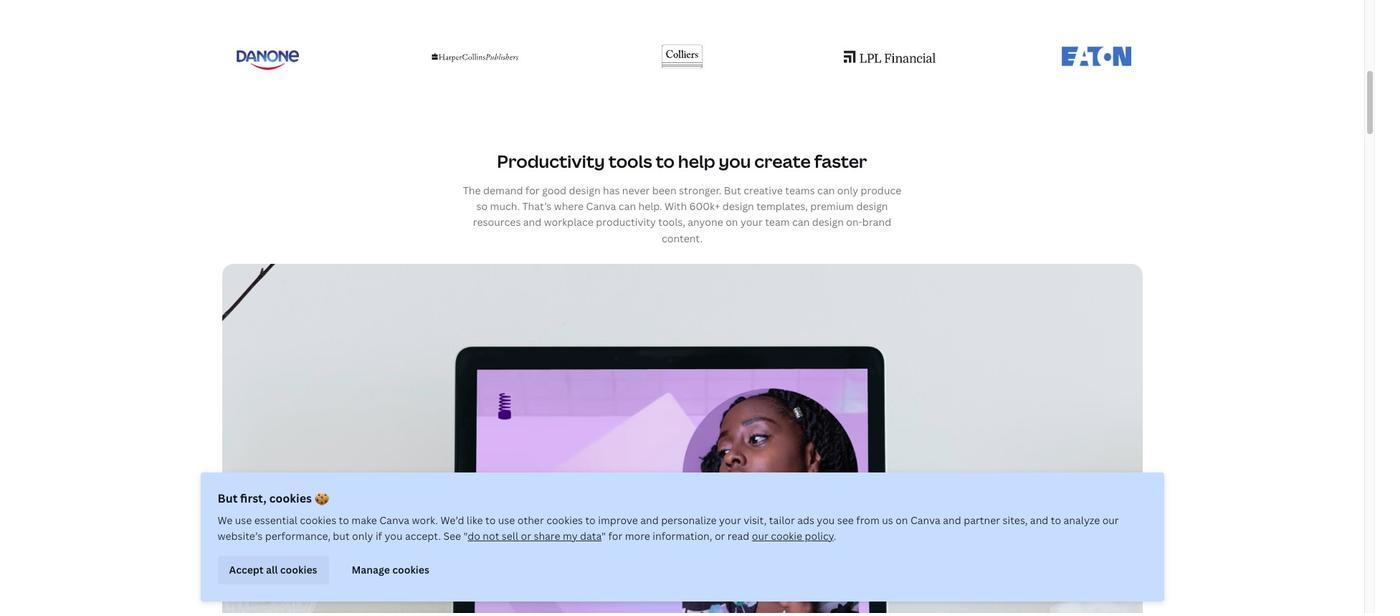 Task type: describe. For each thing, give the bounding box(es) containing it.
much.
[[490, 199, 520, 213]]

1 horizontal spatial can
[[793, 215, 810, 229]]

manage
[[352, 563, 390, 577]]

600k+
[[690, 199, 720, 213]]

0 horizontal spatial canva
[[380, 514, 410, 527]]

create
[[755, 149, 811, 173]]

cookies inside button
[[392, 563, 430, 577]]

all
[[266, 563, 278, 577]]

we use essential cookies to make canva work. we'd like to use other cookies to improve and personalize your visit, tailor ads you see from us on canva and partner sites, and to analyze our website's performance, but only if you accept. see "
[[218, 514, 1120, 543]]

work.
[[412, 514, 438, 527]]

make
[[352, 514, 377, 527]]

cookies down 🍪
[[300, 514, 337, 527]]

do not sell or share my data " for more information, or read our cookie policy .
[[468, 529, 837, 543]]

and right sites,
[[1031, 514, 1049, 527]]

sites,
[[1003, 514, 1028, 527]]

eaton image
[[1062, 47, 1132, 67]]

but
[[333, 529, 350, 543]]

help.
[[639, 199, 663, 213]]

productivity
[[497, 149, 605, 173]]

templates,
[[757, 199, 808, 213]]

our inside we use essential cookies to make canva work. we'd like to use other cookies to improve and personalize your visit, tailor ads you see from us on canva and partner sites, and to analyze our website's performance, but only if you accept. see "
[[1103, 514, 1120, 527]]

and left partner at the bottom of page
[[943, 514, 962, 527]]

do not sell or share my data link
[[468, 529, 602, 543]]

1 horizontal spatial for
[[609, 529, 623, 543]]

partner
[[964, 514, 1001, 527]]

harper collins publishers image
[[432, 47, 519, 67]]

share
[[534, 529, 561, 543]]

content.
[[662, 232, 703, 245]]

my
[[563, 529, 578, 543]]

.
[[834, 529, 837, 543]]

cookie
[[771, 529, 803, 543]]

if
[[376, 529, 382, 543]]

only inside we use essential cookies to make canva work. we'd like to use other cookies to improve and personalize your visit, tailor ads you see from us on canva and partner sites, and to analyze our website's performance, but only if you accept. see "
[[352, 529, 373, 543]]

faster
[[815, 149, 868, 173]]

accept all cookies
[[229, 563, 317, 577]]

tailor
[[770, 514, 795, 527]]

from
[[857, 514, 880, 527]]

stronger.
[[679, 183, 722, 197]]

see
[[838, 514, 854, 527]]

other
[[518, 514, 544, 527]]

manage cookies
[[352, 563, 430, 577]]

design down creative
[[723, 199, 754, 213]]

team
[[765, 215, 790, 229]]

us
[[882, 514, 894, 527]]

0 vertical spatial can
[[818, 183, 835, 197]]

and up the do not sell or share my data " for more information, or read our cookie policy .
[[641, 514, 659, 527]]

demand
[[483, 183, 523, 197]]

where
[[554, 199, 584, 213]]

that's
[[522, 199, 552, 213]]

0 horizontal spatial you
[[385, 529, 403, 543]]

our cookie policy link
[[752, 529, 834, 543]]

performance,
[[265, 529, 331, 543]]

lpl financial image
[[844, 51, 936, 63]]

colliers international image
[[662, 36, 703, 78]]

to right like
[[486, 514, 496, 527]]

so
[[477, 199, 488, 213]]

productivity tools to help you create faster
[[497, 149, 868, 173]]

we'd
[[441, 514, 464, 527]]

on inside we use essential cookies to make canva work. we'd like to use other cookies to improve and personalize your visit, tailor ads you see from us on canva and partner sites, and to analyze our website's performance, but only if you accept. see "
[[896, 514, 909, 527]]

information,
[[653, 529, 713, 543]]

to up but
[[339, 514, 349, 527]]

🍪
[[315, 491, 329, 506]]

we
[[218, 514, 233, 527]]

workplace
[[544, 215, 594, 229]]



Task type: vqa. For each thing, say whether or not it's contained in the screenshot.
the Page title text field
no



Task type: locate. For each thing, give the bounding box(es) containing it.
1 use from the left
[[235, 514, 252, 527]]

design down premium
[[813, 215, 844, 229]]

not
[[483, 529, 500, 543]]

brand
[[863, 215, 892, 229]]

accept
[[229, 563, 264, 577]]

creative
[[744, 183, 783, 197]]

2 or from the left
[[715, 529, 726, 543]]

but first, cookies 🍪
[[218, 491, 329, 506]]

but left creative
[[724, 183, 742, 197]]

but
[[724, 183, 742, 197], [218, 491, 238, 506]]

essential
[[255, 514, 298, 527]]

personalize
[[661, 514, 717, 527]]

0 horizontal spatial use
[[235, 514, 252, 527]]

use up the website's
[[235, 514, 252, 527]]

good
[[542, 183, 567, 197]]

your
[[741, 215, 763, 229], [719, 514, 742, 527]]

0 horizontal spatial or
[[521, 529, 532, 543]]

0 horizontal spatial can
[[619, 199, 636, 213]]

0 vertical spatial on
[[726, 215, 738, 229]]

read
[[728, 529, 750, 543]]

1 vertical spatial you
[[817, 514, 835, 527]]

only
[[838, 183, 859, 197], [352, 529, 373, 543]]

with
[[665, 199, 687, 213]]

but inside the demand for good design has never been stronger. but creative teams can only produce so much. that's where canva can help. with 600k+ design templates, premium design resources and workplace productivity tools, anyone on your team can design on-brand content.
[[724, 183, 742, 197]]

and
[[523, 215, 542, 229], [641, 514, 659, 527], [943, 514, 962, 527], [1031, 514, 1049, 527]]

cookies up "my"
[[547, 514, 583, 527]]

you right if
[[385, 529, 403, 543]]

0 horizontal spatial "
[[464, 529, 468, 543]]

0 vertical spatial only
[[838, 183, 859, 197]]

2 " from the left
[[602, 529, 606, 543]]

1 or from the left
[[521, 529, 532, 543]]

canva right us
[[911, 514, 941, 527]]

use up sell
[[498, 514, 515, 527]]

0 vertical spatial for
[[526, 183, 540, 197]]

you right help
[[719, 149, 751, 173]]

anyone
[[688, 215, 724, 229]]

for
[[526, 183, 540, 197], [609, 529, 623, 543]]

has
[[603, 183, 620, 197]]

1 vertical spatial but
[[218, 491, 238, 506]]

1 horizontal spatial only
[[838, 183, 859, 197]]

can up premium
[[818, 183, 835, 197]]

to up "been"
[[656, 149, 675, 173]]

to left analyze
[[1051, 514, 1062, 527]]

analyze
[[1064, 514, 1101, 527]]

0 horizontal spatial only
[[352, 529, 373, 543]]

cookies right all
[[280, 563, 317, 577]]

2 horizontal spatial canva
[[911, 514, 941, 527]]

" inside we use essential cookies to make canva work. we'd like to use other cookies to improve and personalize your visit, tailor ads you see from us on canva and partner sites, and to analyze our website's performance, but only if you accept. see "
[[464, 529, 468, 543]]

2 vertical spatial can
[[793, 215, 810, 229]]

danone image
[[236, 44, 299, 70]]

0 vertical spatial but
[[724, 183, 742, 197]]

0 horizontal spatial our
[[752, 529, 769, 543]]

"
[[464, 529, 468, 543], [602, 529, 606, 543]]

and down the that's
[[523, 215, 542, 229]]

1 vertical spatial on
[[896, 514, 909, 527]]

1 vertical spatial your
[[719, 514, 742, 527]]

2 use from the left
[[498, 514, 515, 527]]

accept.
[[405, 529, 441, 543]]

canva
[[586, 199, 616, 213], [380, 514, 410, 527], [911, 514, 941, 527]]

our right analyze
[[1103, 514, 1120, 527]]

only down make
[[352, 529, 373, 543]]

1 horizontal spatial our
[[1103, 514, 1120, 527]]

cookies
[[269, 491, 312, 506], [300, 514, 337, 527], [547, 514, 583, 527], [280, 563, 317, 577], [392, 563, 430, 577]]

can up productivity
[[619, 199, 636, 213]]

sell
[[502, 529, 519, 543]]

1 horizontal spatial you
[[719, 149, 751, 173]]

see
[[444, 529, 461, 543]]

manage cookies button
[[340, 556, 441, 585]]

on right anyone
[[726, 215, 738, 229]]

can right team
[[793, 215, 810, 229]]

but up the we
[[218, 491, 238, 506]]

cookies inside 'button'
[[280, 563, 317, 577]]

" down improve
[[602, 529, 606, 543]]

1 " from the left
[[464, 529, 468, 543]]

or
[[521, 529, 532, 543], [715, 529, 726, 543]]

like
[[467, 514, 483, 527]]

never
[[623, 183, 650, 197]]

accept all cookies button
[[218, 556, 329, 585]]

our
[[1103, 514, 1120, 527], [752, 529, 769, 543]]

2 horizontal spatial can
[[818, 183, 835, 197]]

1 horizontal spatial but
[[724, 183, 742, 197]]

0 vertical spatial you
[[719, 149, 751, 173]]

website's
[[218, 529, 263, 543]]

your left team
[[741, 215, 763, 229]]

improve
[[598, 514, 638, 527]]

the demand for good design has never been stronger. but creative teams can only produce so much. that's where canva can help. with 600k+ design templates, premium design resources and workplace productivity tools, anyone on your team can design on-brand content.
[[463, 183, 902, 245]]

visit,
[[744, 514, 767, 527]]

your inside the demand for good design has never been stronger. but creative teams can only produce so much. that's where canva can help. with 600k+ design templates, premium design resources and workplace productivity tools, anyone on your team can design on-brand content.
[[741, 215, 763, 229]]

canva inside the demand for good design has never been stronger. but creative teams can only produce so much. that's where canva can help. with 600k+ design templates, premium design resources and workplace productivity tools, anyone on your team can design on-brand content.
[[586, 199, 616, 213]]

first,
[[240, 491, 267, 506]]

1 vertical spatial only
[[352, 529, 373, 543]]

2 horizontal spatial you
[[817, 514, 835, 527]]

0 vertical spatial our
[[1103, 514, 1120, 527]]

0 horizontal spatial for
[[526, 183, 540, 197]]

design up 'brand'
[[857, 199, 888, 213]]

do
[[468, 529, 481, 543]]

1 horizontal spatial or
[[715, 529, 726, 543]]

your up read at the bottom of the page
[[719, 514, 742, 527]]

you up policy
[[817, 514, 835, 527]]

data
[[580, 529, 602, 543]]

our down visit,
[[752, 529, 769, 543]]

1 horizontal spatial "
[[602, 529, 606, 543]]

help
[[678, 149, 716, 173]]

" right see
[[464, 529, 468, 543]]

tools,
[[659, 215, 686, 229]]

use
[[235, 514, 252, 527], [498, 514, 515, 527]]

1 horizontal spatial on
[[896, 514, 909, 527]]

can
[[818, 183, 835, 197], [619, 199, 636, 213], [793, 215, 810, 229]]

more
[[625, 529, 651, 543]]

design
[[569, 183, 601, 197], [723, 199, 754, 213], [857, 199, 888, 213], [813, 215, 844, 229]]

canva up if
[[380, 514, 410, 527]]

resources
[[473, 215, 521, 229]]

0 horizontal spatial but
[[218, 491, 238, 506]]

on right us
[[896, 514, 909, 527]]

ui - video thumbnail (new creative) (12) image
[[222, 264, 1143, 613]]

canva down has
[[586, 199, 616, 213]]

to
[[656, 149, 675, 173], [339, 514, 349, 527], [486, 514, 496, 527], [586, 514, 596, 527], [1051, 514, 1062, 527]]

design up where
[[569, 183, 601, 197]]

to up data
[[586, 514, 596, 527]]

1 horizontal spatial use
[[498, 514, 515, 527]]

teams
[[786, 183, 815, 197]]

on inside the demand for good design has never been stronger. but creative teams can only produce so much. that's where canva can help. with 600k+ design templates, premium design resources and workplace productivity tools, anyone on your team can design on-brand content.
[[726, 215, 738, 229]]

for inside the demand for good design has never been stronger. but creative teams can only produce so much. that's where canva can help. with 600k+ design templates, premium design resources and workplace productivity tools, anyone on your team can design on-brand content.
[[526, 183, 540, 197]]

1 vertical spatial for
[[609, 529, 623, 543]]

policy
[[805, 529, 834, 543]]

only up premium
[[838, 183, 859, 197]]

on-
[[847, 215, 863, 229]]

the
[[463, 183, 481, 197]]

for up the that's
[[526, 183, 540, 197]]

cookies down the accept.
[[392, 563, 430, 577]]

on
[[726, 215, 738, 229], [896, 514, 909, 527]]

2 vertical spatial you
[[385, 529, 403, 543]]

ads
[[798, 514, 815, 527]]

premium
[[811, 199, 854, 213]]

for down improve
[[609, 529, 623, 543]]

1 vertical spatial can
[[619, 199, 636, 213]]

or right sell
[[521, 529, 532, 543]]

tools
[[609, 149, 653, 173]]

your inside we use essential cookies to make canva work. we'd like to use other cookies to improve and personalize your visit, tailor ads you see from us on canva and partner sites, and to analyze our website's performance, but only if you accept. see "
[[719, 514, 742, 527]]

0 horizontal spatial on
[[726, 215, 738, 229]]

productivity
[[596, 215, 656, 229]]

you
[[719, 149, 751, 173], [817, 514, 835, 527], [385, 529, 403, 543]]

cookies up essential
[[269, 491, 312, 506]]

1 horizontal spatial canva
[[586, 199, 616, 213]]

1 vertical spatial our
[[752, 529, 769, 543]]

produce
[[861, 183, 902, 197]]

0 vertical spatial your
[[741, 215, 763, 229]]

only inside the demand for good design has never been stronger. but creative teams can only produce so much. that's where canva can help. with 600k+ design templates, premium design resources and workplace productivity tools, anyone on your team can design on-brand content.
[[838, 183, 859, 197]]

or left read at the bottom of the page
[[715, 529, 726, 543]]

and inside the demand for good design has never been stronger. but creative teams can only produce so much. that's where canva can help. with 600k+ design templates, premium design resources and workplace productivity tools, anyone on your team can design on-brand content.
[[523, 215, 542, 229]]

been
[[653, 183, 677, 197]]



